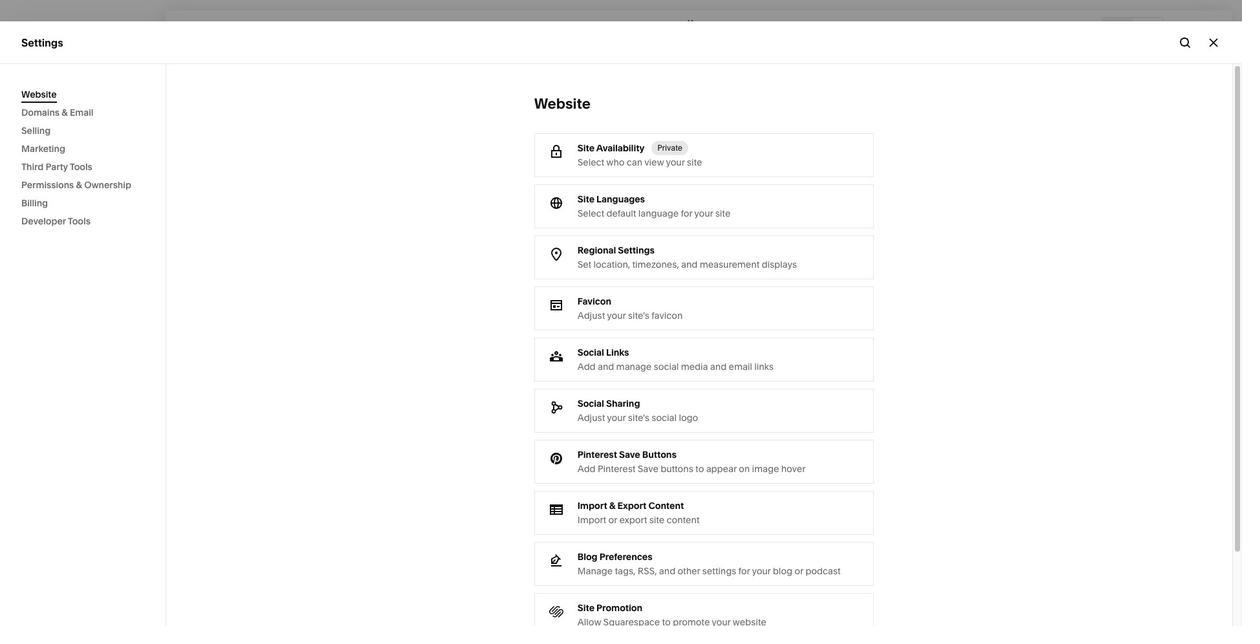 Task type: locate. For each thing, give the bounding box(es) containing it.
& left email
[[62, 107, 68, 118]]

social left logo
[[652, 412, 677, 424]]

domains & email link
[[21, 104, 144, 122]]

& up contacts link
[[76, 179, 82, 191]]

& for import
[[610, 500, 616, 512]]

1 vertical spatial &
[[76, 179, 82, 191]]

1 horizontal spatial for
[[739, 566, 750, 577]]

your right of on the right
[[701, 603, 720, 615]]

settings
[[21, 36, 63, 49], [618, 245, 655, 256]]

trial
[[461, 603, 477, 615]]

your down sharing
[[607, 412, 626, 424]]

2 add from the top
[[578, 463, 596, 475]]

1 horizontal spatial to
[[696, 463, 705, 475]]

social for add
[[578, 347, 605, 359]]

and left email
[[711, 361, 727, 373]]

1 vertical spatial adjust
[[578, 412, 605, 424]]

social
[[654, 361, 679, 373], [652, 412, 677, 424]]

website link up pages link
[[21, 80, 144, 95]]

site left languages
[[578, 194, 595, 205]]

in
[[503, 603, 510, 615]]

adjust inside social sharing adjust your site's social logo
[[578, 412, 605, 424]]

site's inside social sharing adjust your site's social logo
[[628, 412, 650, 424]]

social inside social sharing adjust your site's social logo
[[652, 412, 677, 424]]

social left sharing
[[578, 398, 605, 410]]

site inside site languages select default language for your site
[[716, 208, 731, 219]]

tools down billing link
[[68, 216, 91, 227]]

site for site languages select default language for your site
[[716, 208, 731, 219]]

availability
[[597, 142, 645, 154]]

selling link down email
[[21, 122, 144, 140]]

social
[[578, 347, 605, 359], [578, 398, 605, 410]]

pinterest
[[578, 449, 618, 461], [598, 463, 636, 475]]

2 marketing link from the top
[[21, 170, 144, 186]]

1 vertical spatial to
[[608, 603, 617, 615]]

tags,
[[615, 566, 636, 577]]

marketing link
[[21, 140, 144, 158], [21, 170, 144, 186]]

1 vertical spatial site
[[578, 194, 595, 205]]

location,
[[594, 259, 631, 271]]

pinterest down sharing
[[578, 449, 618, 461]]

3 site from the top
[[578, 603, 595, 614]]

add inside "pinterest save buttons add pinterest save buttons to appear on image hover"
[[578, 463, 596, 475]]

marketing
[[21, 143, 65, 155], [21, 171, 72, 184]]

1 vertical spatial or
[[795, 566, 804, 577]]

your down favicon
[[607, 310, 626, 322]]

appear
[[707, 463, 737, 475]]

0 vertical spatial import
[[578, 500, 608, 512]]

site inside site languages select default language for your site
[[578, 194, 595, 205]]

site's left favicon
[[628, 310, 650, 322]]

days.
[[523, 603, 546, 615]]

1 marketing link from the top
[[21, 140, 144, 158]]

site promotion
[[578, 603, 643, 614]]

site right view
[[687, 157, 703, 168]]

media
[[681, 361, 709, 373]]

2 social from the top
[[578, 398, 605, 410]]

0 horizontal spatial or
[[609, 515, 618, 526]]

0 vertical spatial save
[[620, 449, 641, 461]]

social inside social sharing adjust your site's social logo
[[578, 398, 605, 410]]

0 vertical spatial social
[[578, 347, 605, 359]]

0 horizontal spatial &
[[62, 107, 68, 118]]

and
[[682, 259, 698, 271], [598, 361, 614, 373], [711, 361, 727, 373], [660, 566, 676, 577]]

to left 'appear' on the bottom of page
[[696, 463, 705, 475]]

edit
[[180, 23, 198, 33]]

and right the rss,
[[660, 566, 676, 577]]

your
[[666, 157, 685, 168], [695, 208, 714, 219], [607, 310, 626, 322], [607, 412, 626, 424], [752, 566, 771, 577], [701, 603, 720, 615]]

0 vertical spatial to
[[696, 463, 705, 475]]

adjust inside favicon adjust your site's favicon
[[578, 310, 605, 322]]

save
[[620, 449, 641, 461], [638, 463, 659, 475]]

0 vertical spatial for
[[681, 208, 693, 219]]

selling inside domains & email selling marketing third party tools permissions & ownership billing developer tools
[[21, 125, 51, 137]]

content
[[649, 500, 684, 512]]

selling link
[[21, 122, 144, 140], [21, 147, 144, 162]]

2 adjust from the top
[[578, 412, 605, 424]]

site
[[578, 142, 595, 154], [578, 194, 595, 205], [578, 603, 595, 614]]

import up blog
[[578, 515, 607, 526]]

settings inside regional settings set location, timezones, and measurement displays
[[618, 245, 655, 256]]

1 vertical spatial select
[[578, 208, 605, 219]]

add inside social links add and manage social media and email links
[[578, 361, 596, 373]]

2 vertical spatial site
[[578, 603, 595, 614]]

your inside favicon adjust your site's favicon
[[607, 310, 626, 322]]

2 vertical spatial site
[[650, 515, 665, 526]]

blog
[[578, 552, 598, 563]]

1 site from the top
[[578, 142, 595, 154]]

marketing down styles
[[21, 143, 65, 155]]

social links add and manage social media and email links
[[578, 347, 774, 373]]

site for site availability
[[578, 142, 595, 154]]

site's
[[628, 310, 650, 322], [628, 412, 650, 424]]

social left media
[[654, 361, 679, 373]]

and down the links
[[598, 361, 614, 373]]

1 horizontal spatial site
[[687, 157, 703, 168]]

website link
[[21, 80, 144, 95], [21, 85, 144, 104]]

your inside the blog preferences manage tags, rss, and other settings for your blog or podcast
[[752, 566, 771, 577]]

site.
[[722, 603, 740, 615]]

save down buttons
[[638, 463, 659, 475]]

adjust
[[578, 310, 605, 322], [578, 412, 605, 424]]

social left the links
[[578, 347, 605, 359]]

1 vertical spatial selling
[[21, 148, 55, 161]]

0 vertical spatial marketing
[[21, 143, 65, 155]]

site inside button
[[578, 603, 595, 614]]

1 vertical spatial for
[[739, 566, 750, 577]]

1 vertical spatial selling link
[[21, 147, 144, 162]]

third
[[21, 161, 44, 173]]

selling
[[21, 125, 51, 137], [21, 148, 55, 161]]

site for site languages select default language for your site
[[578, 194, 595, 205]]

your right "language"
[[695, 208, 714, 219]]

0 horizontal spatial site
[[650, 515, 665, 526]]

settings
[[703, 566, 737, 577]]

or left export
[[609, 515, 618, 526]]

or right blog
[[795, 566, 804, 577]]

1 vertical spatial site
[[716, 208, 731, 219]]

2 website link from the top
[[21, 85, 144, 104]]

for right "language"
[[681, 208, 693, 219]]

1 vertical spatial add
[[578, 463, 596, 475]]

1 add from the top
[[578, 361, 596, 373]]

1 social from the top
[[578, 347, 605, 359]]

import
[[578, 500, 608, 512], [578, 515, 607, 526]]

marketing up contacts
[[21, 171, 72, 184]]

website link up email
[[21, 85, 144, 104]]

&
[[62, 107, 68, 118], [76, 179, 82, 191], [610, 500, 616, 512]]

site up measurement
[[716, 208, 731, 219]]

0 horizontal spatial settings
[[21, 36, 63, 49]]

selling up third
[[21, 148, 55, 161]]

select left who
[[578, 157, 605, 168]]

manage
[[578, 566, 613, 577]]

0 vertical spatial adjust
[[578, 310, 605, 322]]

2 site from the top
[[578, 194, 595, 205]]

marketing link up party
[[21, 140, 144, 158]]

site
[[687, 157, 703, 168], [716, 208, 731, 219], [650, 515, 665, 526]]

selling down domains
[[21, 125, 51, 137]]

0 vertical spatial select
[[578, 157, 605, 168]]

add
[[578, 361, 596, 373], [578, 463, 596, 475]]

& inside import & export content import or export site content
[[610, 500, 616, 512]]

& left export
[[610, 500, 616, 512]]

selling link down styles link
[[21, 147, 144, 162]]

buttons
[[643, 449, 677, 461]]

preferences
[[600, 552, 653, 563]]

2 site's from the top
[[628, 412, 650, 424]]

links
[[755, 361, 774, 373]]

1 marketing from the top
[[21, 143, 65, 155]]

site left availability
[[578, 142, 595, 154]]

save left buttons
[[620, 449, 641, 461]]

1 selling from the top
[[21, 125, 51, 137]]

0 vertical spatial or
[[609, 515, 618, 526]]

0 vertical spatial settings
[[21, 36, 63, 49]]

0 vertical spatial selling
[[21, 125, 51, 137]]

social inside social links add and manage social media and email links
[[578, 347, 605, 359]]

0 vertical spatial social
[[654, 361, 679, 373]]

domains & email selling marketing third party tools permissions & ownership billing developer tools
[[21, 107, 131, 227]]

default
[[607, 208, 637, 219]]

billing
[[21, 197, 48, 209]]

1 vertical spatial import
[[578, 515, 607, 526]]

1 adjust from the top
[[578, 310, 605, 322]]

2 horizontal spatial &
[[610, 500, 616, 512]]

0 horizontal spatial for
[[681, 208, 693, 219]]

2 horizontal spatial site
[[716, 208, 731, 219]]

for right settings at the right of page
[[739, 566, 750, 577]]

site left promotion
[[578, 603, 595, 614]]

0 vertical spatial site
[[578, 142, 595, 154]]

permissions & ownership link
[[21, 176, 144, 194]]

on
[[739, 463, 750, 475]]

site down content
[[650, 515, 665, 526]]

1 vertical spatial site's
[[628, 412, 650, 424]]

site for import & export content import or export site content
[[650, 515, 665, 526]]

pages link
[[28, 99, 151, 121]]

import left export
[[578, 500, 608, 512]]

0 vertical spatial add
[[578, 361, 596, 373]]

favicon
[[578, 296, 612, 307]]

1 vertical spatial settings
[[618, 245, 655, 256]]

site for site promotion
[[578, 603, 595, 614]]

2 select from the top
[[578, 208, 605, 219]]

party
[[46, 161, 68, 173]]

third party tools link
[[21, 158, 144, 176]]

1 horizontal spatial settings
[[618, 245, 655, 256]]

hover
[[782, 463, 806, 475]]

select left the default
[[578, 208, 605, 219]]

0 vertical spatial site's
[[628, 310, 650, 322]]

0 vertical spatial &
[[62, 107, 68, 118]]

1 vertical spatial social
[[652, 412, 677, 424]]

0 vertical spatial marketing link
[[21, 140, 144, 158]]

pinterest up export
[[598, 463, 636, 475]]

measurement
[[700, 259, 760, 271]]

2 vertical spatial &
[[610, 500, 616, 512]]

podcast
[[806, 566, 841, 577]]

developer tools link
[[21, 212, 144, 230]]

tools up permissions & ownership link
[[70, 161, 92, 173]]

1 site's from the top
[[628, 310, 650, 322]]

social inside social links add and manage social media and email links
[[654, 361, 679, 373]]

& for domains
[[62, 107, 68, 118]]

site inside import & export content import or export site content
[[650, 515, 665, 526]]

1 horizontal spatial or
[[795, 566, 804, 577]]

site's down sharing
[[628, 412, 650, 424]]

1 vertical spatial social
[[578, 398, 605, 410]]

1 vertical spatial marketing link
[[21, 170, 144, 186]]

0 vertical spatial selling link
[[21, 122, 144, 140]]

rss,
[[638, 566, 657, 577]]

1 vertical spatial marketing
[[21, 171, 72, 184]]

domains
[[21, 107, 60, 118]]

ownership
[[84, 179, 131, 191]]

website
[[21, 80, 62, 93], [21, 89, 57, 100], [535, 95, 591, 113]]

or
[[609, 515, 618, 526], [795, 566, 804, 577]]

to left get
[[608, 603, 617, 615]]

marketing link up contacts link
[[21, 170, 144, 186]]

and right timezones,
[[682, 259, 698, 271]]

your left blog
[[752, 566, 771, 577]]



Task type: describe. For each thing, give the bounding box(es) containing it.
favicon
[[652, 310, 683, 322]]

import & export content import or export site content
[[578, 500, 700, 526]]

sharing
[[607, 398, 641, 410]]

home
[[688, 18, 710, 28]]

buttons
[[661, 463, 694, 475]]

upgrade
[[548, 603, 586, 615]]

1 website link from the top
[[21, 80, 144, 95]]

now
[[588, 603, 606, 615]]

email
[[729, 361, 753, 373]]

0 vertical spatial site
[[687, 157, 703, 168]]

languages
[[597, 194, 645, 205]]

private
[[658, 143, 683, 153]]

styles link
[[28, 121, 151, 143]]

blog preferences manage tags, rss, and other settings for your blog or podcast
[[578, 552, 841, 577]]

other
[[678, 566, 701, 577]]

pages
[[28, 104, 55, 116]]

your trial ends in 15 days. upgrade now to get the most out of your site.
[[440, 603, 740, 615]]

out
[[675, 603, 689, 615]]

social for site's
[[652, 412, 677, 424]]

who
[[607, 157, 625, 168]]

developer
[[21, 216, 66, 227]]

most
[[651, 603, 673, 615]]

2 selling link from the top
[[21, 147, 144, 162]]

get
[[619, 603, 633, 615]]

site's inside favicon adjust your site's favicon
[[628, 310, 650, 322]]

favicon adjust your site's favicon
[[578, 296, 683, 322]]

0 vertical spatial pinterest
[[578, 449, 618, 461]]

your inside site languages select default language for your site
[[695, 208, 714, 219]]

displays
[[762, 259, 797, 271]]

or inside the blog preferences manage tags, rss, and other settings for your blog or podcast
[[795, 566, 804, 577]]

marketing inside domains & email selling marketing third party tools permissions & ownership billing developer tools
[[21, 143, 65, 155]]

pinterest save buttons add pinterest save buttons to appear on image hover
[[578, 449, 806, 475]]

blog
[[773, 566, 793, 577]]

0 vertical spatial tools
[[70, 161, 92, 173]]

view
[[645, 157, 664, 168]]

promotion
[[597, 603, 643, 614]]

permissions
[[21, 179, 74, 191]]

language
[[639, 208, 679, 219]]

email
[[70, 107, 93, 118]]

set
[[578, 259, 592, 271]]

15
[[512, 603, 521, 615]]

site promotion button
[[535, 594, 875, 627]]

1 selling link from the top
[[21, 122, 144, 140]]

select who can view your site
[[578, 157, 703, 168]]

1 vertical spatial pinterest
[[598, 463, 636, 475]]

2 selling from the top
[[21, 148, 55, 161]]

of
[[691, 603, 699, 615]]

analytics link
[[21, 217, 144, 232]]

timezones,
[[633, 259, 679, 271]]

contacts
[[21, 194, 66, 207]]

your
[[440, 603, 459, 615]]

logo
[[679, 412, 699, 424]]

1 import from the top
[[578, 500, 608, 512]]

can
[[627, 157, 643, 168]]

and inside regional settings set location, timezones, and measurement displays
[[682, 259, 698, 271]]

styles
[[28, 126, 55, 138]]

and inside the blog preferences manage tags, rss, and other settings for your blog or podcast
[[660, 566, 676, 577]]

content
[[667, 515, 700, 526]]

1 horizontal spatial &
[[76, 179, 82, 191]]

social for adjust
[[578, 398, 605, 410]]

1 vertical spatial save
[[638, 463, 659, 475]]

site languages select default language for your site
[[578, 194, 731, 219]]

1 select from the top
[[578, 157, 605, 168]]

2 marketing from the top
[[21, 171, 72, 184]]

1 vertical spatial tools
[[68, 216, 91, 227]]

2 import from the top
[[578, 515, 607, 526]]

social sharing adjust your site's social logo
[[578, 398, 699, 424]]

billing link
[[21, 194, 144, 212]]

site availability
[[578, 142, 645, 154]]

your inside social sharing adjust your site's social logo
[[607, 412, 626, 424]]

regional settings set location, timezones, and measurement displays
[[578, 245, 797, 271]]

manage
[[617, 361, 652, 373]]

social for manage
[[654, 361, 679, 373]]

regional
[[578, 245, 616, 256]]

export
[[618, 500, 647, 512]]

for inside site languages select default language for your site
[[681, 208, 693, 219]]

export
[[620, 515, 648, 526]]

edit button
[[172, 16, 207, 40]]

or inside import & export content import or export site content
[[609, 515, 618, 526]]

to inside "pinterest save buttons add pinterest save buttons to appear on image hover"
[[696, 463, 705, 475]]

links
[[607, 347, 629, 359]]

your down the private
[[666, 157, 685, 168]]

select inside site languages select default language for your site
[[578, 208, 605, 219]]

ends
[[479, 603, 500, 615]]

contacts link
[[21, 194, 144, 209]]

0 horizontal spatial to
[[608, 603, 617, 615]]

site promotion link
[[535, 594, 875, 627]]

for inside the blog preferences manage tags, rss, and other settings for your blog or podcast
[[739, 566, 750, 577]]

image
[[753, 463, 780, 475]]

the
[[635, 603, 649, 615]]

analytics
[[21, 218, 67, 230]]



Task type: vqa. For each thing, say whether or not it's contained in the screenshot.
Line
no



